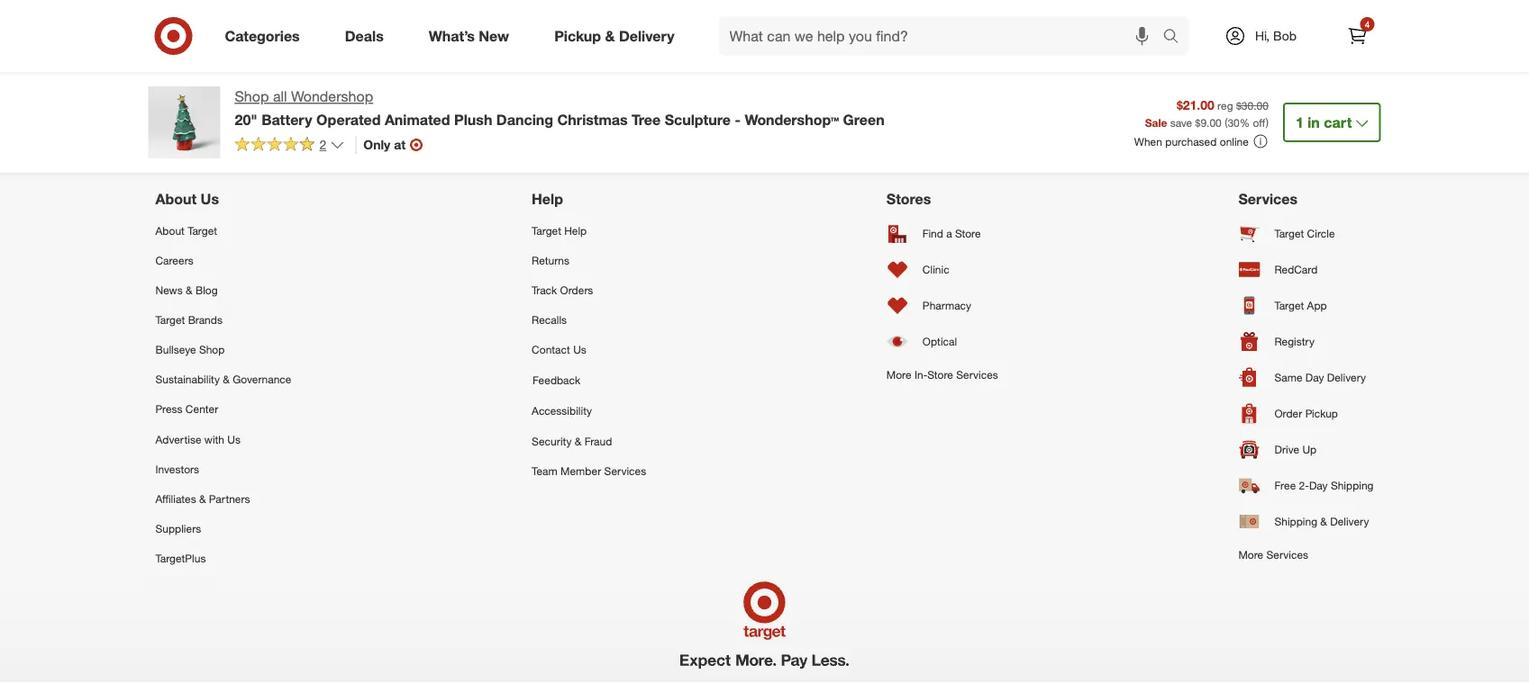 Task type: describe. For each thing, give the bounding box(es) containing it.
a
[[946, 227, 952, 240]]

0 horizontal spatial shipping
[[1275, 515, 1318, 529]]

news & blog link
[[155, 275, 291, 305]]

in-
[[915, 368, 928, 382]]

about target
[[155, 224, 217, 237]]

* see offer details. restrictions apply. pricing, promotions and availability may vary by location and at target.com
[[493, 123, 1036, 139]]

pharmacy link
[[887, 288, 998, 324]]

target down about us
[[188, 224, 217, 237]]

suppliers
[[155, 522, 201, 536]]

us for about us
[[201, 191, 219, 208]]

press center link
[[155, 395, 291, 425]]

about for about us
[[155, 191, 197, 208]]

pickup & delivery
[[554, 27, 675, 45]]

services down shipping & delivery link
[[1267, 548, 1309, 562]]

latest
[[523, 31, 568, 52]]

affiliates & partners
[[155, 493, 250, 506]]

-
[[735, 111, 741, 128]]

0 horizontal spatial pickup
[[554, 27, 601, 45]]

off
[[1253, 116, 1266, 129]]

store for in-
[[928, 368, 953, 382]]

target app link
[[1239, 288, 1374, 324]]

only at
[[363, 137, 406, 153]]

0 horizontal spatial and
[[634, 31, 665, 52]]

only
[[363, 137, 391, 153]]

& for security
[[575, 435, 582, 448]]

shipping & delivery link
[[1239, 504, 1374, 540]]

image of 20" battery operated animated plush dancing christmas tree sculpture - wondershop™ green image
[[148, 87, 220, 159]]

may
[[848, 125, 868, 139]]

$21.00
[[1177, 97, 1215, 113]]

sustainability
[[155, 373, 220, 387]]

order pickup link
[[1239, 396, 1374, 432]]

about target link
[[155, 216, 291, 246]]

recalls link
[[532, 305, 646, 335]]

team
[[532, 465, 558, 478]]

delivery for same day delivery
[[1327, 371, 1366, 385]]

order
[[1275, 407, 1302, 421]]

vary
[[871, 125, 891, 139]]

wondershop™
[[745, 111, 839, 128]]

circle
[[1307, 227, 1335, 240]]

more services
[[1239, 548, 1309, 562]]

returns
[[532, 254, 570, 267]]

bullseye
[[155, 343, 196, 357]]

redcard link
[[1239, 252, 1374, 288]]

with
[[204, 433, 224, 446]]

0 horizontal spatial help
[[532, 191, 563, 208]]

contact us
[[532, 343, 586, 357]]

more.
[[670, 31, 716, 52]]

2 horizontal spatial and
[[950, 125, 969, 139]]

2
[[319, 137, 326, 153]]

categories
[[225, 27, 300, 45]]

find
[[923, 227, 943, 240]]

delivery for shipping & delivery
[[1330, 515, 1369, 529]]

registry
[[1275, 335, 1315, 349]]

categories link
[[210, 16, 322, 56]]

wondershop
[[291, 88, 373, 105]]

target app
[[1275, 299, 1327, 313]]

redcard
[[1275, 263, 1318, 276]]

1 horizontal spatial us
[[227, 433, 241, 446]]

1 horizontal spatial and
[[774, 125, 792, 139]]

operated
[[316, 111, 381, 128]]

animated
[[385, 111, 450, 128]]

up
[[1303, 443, 1317, 457]]

details.
[[546, 125, 583, 139]]

center
[[185, 403, 218, 417]]

clinic
[[923, 263, 950, 276]]

target circle
[[1275, 227, 1335, 240]]

clinic link
[[887, 252, 998, 288]]

brands
[[188, 313, 223, 327]]

free
[[1275, 479, 1296, 493]]

battery
[[261, 111, 312, 128]]

2 link
[[235, 136, 345, 157]]

& for shipping
[[1321, 515, 1327, 529]]

hi, bob
[[1255, 28, 1297, 44]]

location
[[909, 125, 947, 139]]

about for about target
[[155, 224, 185, 237]]

0 vertical spatial day
[[1306, 371, 1324, 385]]

reg
[[1218, 99, 1233, 112]]

shop inside shop all wondershop 20" battery operated animated plush dancing christmas tree sculpture - wondershop™ green
[[235, 88, 269, 105]]

security & fraud
[[532, 435, 612, 448]]

orders
[[560, 284, 593, 297]]

target for target brands
[[155, 313, 185, 327]]

20"
[[235, 111, 257, 128]]

services down fraud
[[604, 465, 646, 478]]

stores
[[887, 191, 931, 208]]

green
[[843, 111, 885, 128]]

affiliates
[[155, 493, 196, 506]]

availability
[[795, 125, 845, 139]]

accessibility link
[[532, 397, 646, 427]]

investors link
[[155, 455, 291, 485]]

0 horizontal spatial at
[[394, 137, 406, 153]]

track orders link
[[532, 275, 646, 305]]

1 in cart
[[1296, 114, 1352, 131]]

*
[[493, 123, 496, 135]]

in
[[1308, 114, 1320, 131]]

What can we help you find? suggestions appear below search field
[[719, 16, 1167, 56]]

restrictions
[[586, 125, 643, 139]]

drive
[[1275, 443, 1300, 457]]

contact
[[532, 343, 570, 357]]

targetplus link
[[155, 544, 291, 574]]

news & blog
[[155, 284, 218, 297]]

optical link
[[887, 324, 998, 360]]

more in-store services
[[887, 368, 998, 382]]



Task type: locate. For each thing, give the bounding box(es) containing it.
None text field
[[730, 22, 928, 62]]

promotions
[[716, 125, 771, 139]]

& right latest
[[605, 27, 615, 45]]

day right the free
[[1309, 479, 1328, 493]]

us for contact us
[[573, 343, 586, 357]]

get
[[405, 31, 434, 52]]

1 vertical spatial day
[[1309, 479, 1328, 493]]

team member services
[[532, 465, 646, 478]]

same day delivery
[[1275, 371, 1366, 385]]

day right same
[[1306, 371, 1324, 385]]

when purchased online
[[1134, 135, 1249, 148]]

1 horizontal spatial pickup
[[1305, 407, 1338, 421]]

search
[[1155, 29, 1198, 46]]

about
[[155, 191, 197, 208], [155, 224, 185, 237]]

about up about target
[[155, 191, 197, 208]]

and left availability
[[774, 125, 792, 139]]

& inside security & fraud link
[[575, 435, 582, 448]]

help up returns "link"
[[564, 224, 587, 237]]

target left 'app'
[[1275, 299, 1304, 313]]

and
[[634, 31, 665, 52], [774, 125, 792, 139], [950, 125, 969, 139]]

store down optical link
[[928, 368, 953, 382]]

target for target circle
[[1275, 227, 1304, 240]]

bullseye shop
[[155, 343, 225, 357]]

30
[[1228, 116, 1240, 129]]

deals,
[[470, 31, 518, 52]]

(
[[1225, 116, 1228, 129]]

investors
[[155, 463, 199, 476]]

shipping up more services link at the bottom right
[[1275, 515, 1318, 529]]

0 horizontal spatial us
[[201, 191, 219, 208]]

more left "in-"
[[887, 368, 912, 382]]

cart
[[1324, 114, 1352, 131]]

0 vertical spatial shop
[[235, 88, 269, 105]]

2 about from the top
[[155, 224, 185, 237]]

purchased
[[1166, 135, 1217, 148]]

1 vertical spatial shop
[[199, 343, 225, 357]]

services down optical link
[[956, 368, 998, 382]]

advertise with us link
[[155, 425, 291, 455]]

store right a
[[955, 227, 981, 240]]

& inside shipping & delivery link
[[1321, 515, 1327, 529]]

& inside sustainability & governance link
[[223, 373, 230, 387]]

what's new link
[[413, 16, 532, 56]]

optical
[[923, 335, 957, 349]]

sculpture
[[665, 111, 731, 128]]

offer
[[519, 125, 543, 139]]

0 vertical spatial about
[[155, 191, 197, 208]]

target help link
[[532, 216, 646, 246]]

1 in cart for 20" battery operated animated plush dancing christmas tree sculpture - wondershop™ green element
[[1296, 114, 1352, 131]]

0 vertical spatial more
[[887, 368, 912, 382]]

0 horizontal spatial shop
[[199, 343, 225, 357]]

target for target app
[[1275, 299, 1304, 313]]

find a store link
[[887, 216, 998, 252]]

4 link
[[1338, 16, 1377, 56]]

member
[[561, 465, 601, 478]]

0 vertical spatial pickup
[[554, 27, 601, 45]]

1 horizontal spatial help
[[564, 224, 587, 237]]

& down free 2-day shipping
[[1321, 515, 1327, 529]]

$30.00
[[1236, 99, 1269, 112]]

us up about target link
[[201, 191, 219, 208]]

free 2-day shipping link
[[1239, 468, 1374, 504]]

2 vertical spatial delivery
[[1330, 515, 1369, 529]]

& for pickup
[[605, 27, 615, 45]]

search button
[[1155, 16, 1198, 59]]

& right affiliates
[[199, 493, 206, 506]]

1 vertical spatial shipping
[[1275, 515, 1318, 529]]

target for target help
[[532, 224, 561, 237]]

accessibility
[[532, 405, 592, 418]]

team member services link
[[532, 456, 646, 486]]

christmas
[[557, 111, 628, 128]]

1 horizontal spatial shop
[[235, 88, 269, 105]]

& for news
[[186, 284, 192, 297]]

& inside affiliates & partners link
[[199, 493, 206, 506]]

1 horizontal spatial at
[[972, 125, 981, 139]]

& down bullseye shop link
[[223, 373, 230, 387]]

& for sustainability
[[223, 373, 230, 387]]

careers
[[155, 254, 194, 267]]

shop
[[235, 88, 269, 105], [199, 343, 225, 357]]

& left fraud
[[575, 435, 582, 448]]

services up target circle
[[1239, 191, 1298, 208]]

shipping up shipping & delivery
[[1331, 479, 1374, 493]]

target brands link
[[155, 305, 291, 335]]

store for a
[[955, 227, 981, 240]]

security & fraud link
[[532, 427, 646, 456]]

1 about from the top
[[155, 191, 197, 208]]

us right with
[[227, 433, 241, 446]]

target circle link
[[1239, 216, 1374, 252]]

2 horizontal spatial us
[[573, 343, 586, 357]]

at left target.com
[[972, 125, 981, 139]]

and left more.
[[634, 31, 665, 52]]

trends,
[[573, 31, 629, 52]]

see
[[496, 125, 516, 139]]

shop all wondershop 20" battery operated animated plush dancing christmas tree sculpture - wondershop™ green
[[235, 88, 885, 128]]

target: expect more. pay less. image
[[511, 574, 1018, 684]]

more down shipping & delivery link
[[1239, 548, 1264, 562]]

press
[[155, 403, 182, 417]]

target left circle
[[1275, 227, 1304, 240]]

get top deals, latest trends, and more.
[[405, 31, 716, 52]]

%
[[1240, 116, 1250, 129]]

all
[[273, 88, 287, 105]]

target brands
[[155, 313, 223, 327]]

store
[[955, 227, 981, 240], [928, 368, 953, 382]]

0 horizontal spatial more
[[887, 368, 912, 382]]

0 vertical spatial store
[[955, 227, 981, 240]]

registry link
[[1239, 324, 1374, 360]]

shipping & delivery
[[1275, 515, 1369, 529]]

0 vertical spatial help
[[532, 191, 563, 208]]

target down news
[[155, 313, 185, 327]]

delivery
[[619, 27, 675, 45], [1327, 371, 1366, 385], [1330, 515, 1369, 529]]

0 vertical spatial delivery
[[619, 27, 675, 45]]

delivery up tree
[[619, 27, 675, 45]]

feedback button
[[532, 365, 646, 397]]

more for more in-store services
[[887, 368, 912, 382]]

& left blog
[[186, 284, 192, 297]]

new
[[479, 27, 509, 45]]

about up careers
[[155, 224, 185, 237]]

1 vertical spatial more
[[1239, 548, 1264, 562]]

delivery up order pickup
[[1327, 371, 1366, 385]]

delivery for pickup & delivery
[[619, 27, 675, 45]]

1 vertical spatial help
[[564, 224, 587, 237]]

2-
[[1299, 479, 1309, 493]]

1 vertical spatial us
[[573, 343, 586, 357]]

1 horizontal spatial more
[[1239, 548, 1264, 562]]

1 vertical spatial pickup
[[1305, 407, 1338, 421]]

hi,
[[1255, 28, 1270, 44]]

& inside news & blog link
[[186, 284, 192, 297]]

order pickup
[[1275, 407, 1338, 421]]

shipping
[[1331, 479, 1374, 493], [1275, 515, 1318, 529]]

and right location
[[950, 125, 969, 139]]

1 horizontal spatial store
[[955, 227, 981, 240]]

governance
[[233, 373, 291, 387]]

by
[[894, 125, 906, 139]]

track orders
[[532, 284, 593, 297]]

drive up
[[1275, 443, 1317, 457]]

0 vertical spatial us
[[201, 191, 219, 208]]

2 vertical spatial us
[[227, 433, 241, 446]]

$21.00 reg $30.00 sale save $ 9.00 ( 30 % off )
[[1145, 97, 1269, 129]]

find a store
[[923, 227, 981, 240]]

shop down brands
[[199, 343, 225, 357]]

advertise
[[155, 433, 201, 446]]

suppliers link
[[155, 514, 291, 544]]

shop up 20"
[[235, 88, 269, 105]]

& inside pickup & delivery link
[[605, 27, 615, 45]]

1 vertical spatial store
[[928, 368, 953, 382]]

1 horizontal spatial shipping
[[1331, 479, 1374, 493]]

advertise with us
[[155, 433, 241, 446]]

feedback
[[533, 374, 581, 388]]

help inside target help link
[[564, 224, 587, 237]]

1 vertical spatial delivery
[[1327, 371, 1366, 385]]

same day delivery link
[[1239, 360, 1374, 396]]

1 vertical spatial about
[[155, 224, 185, 237]]

target up returns
[[532, 224, 561, 237]]

drive up link
[[1239, 432, 1374, 468]]

press center
[[155, 403, 218, 417]]

0 horizontal spatial store
[[928, 368, 953, 382]]

& for affiliates
[[199, 493, 206, 506]]

news
[[155, 284, 183, 297]]

what's new
[[429, 27, 509, 45]]

help up target help
[[532, 191, 563, 208]]

plush
[[454, 111, 492, 128]]

more in-store services link
[[887, 360, 998, 390]]

at right only
[[394, 137, 406, 153]]

top
[[438, 31, 465, 52]]

bob
[[1273, 28, 1297, 44]]

partners
[[209, 493, 250, 506]]

us right contact
[[573, 343, 586, 357]]

track
[[532, 284, 557, 297]]

4
[[1365, 18, 1370, 30]]

at inside * see offer details. restrictions apply. pricing, promotions and availability may vary by location and at target.com
[[972, 125, 981, 139]]

delivery down free 2-day shipping
[[1330, 515, 1369, 529]]

more for more services
[[1239, 548, 1264, 562]]

pricing,
[[677, 125, 713, 139]]

0 vertical spatial shipping
[[1331, 479, 1374, 493]]



Task type: vqa. For each thing, say whether or not it's contained in the screenshot.
Only ships with $35 orders Free shipping with $35 orders* * Exclusions Apply. In stock at  San Jose Oakridge Ready within 2 hours with pickup corresponding to $9.99 - $16.99
no



